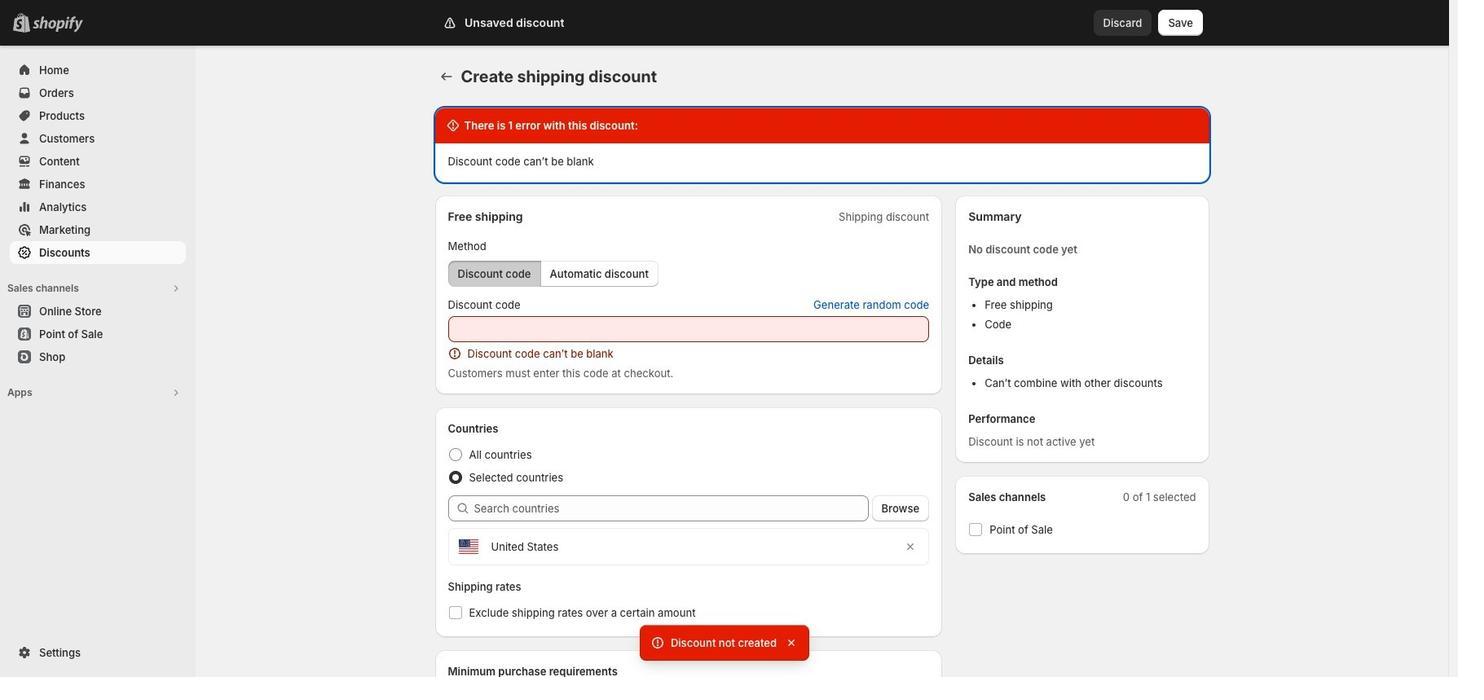 Task type: describe. For each thing, give the bounding box(es) containing it.
shopify image
[[33, 16, 83, 33]]



Task type: vqa. For each thing, say whether or not it's contained in the screenshot.
Shopify IMAGE
yes



Task type: locate. For each thing, give the bounding box(es) containing it.
None text field
[[448, 316, 929, 342]]

Search countries text field
[[474, 496, 869, 522]]



